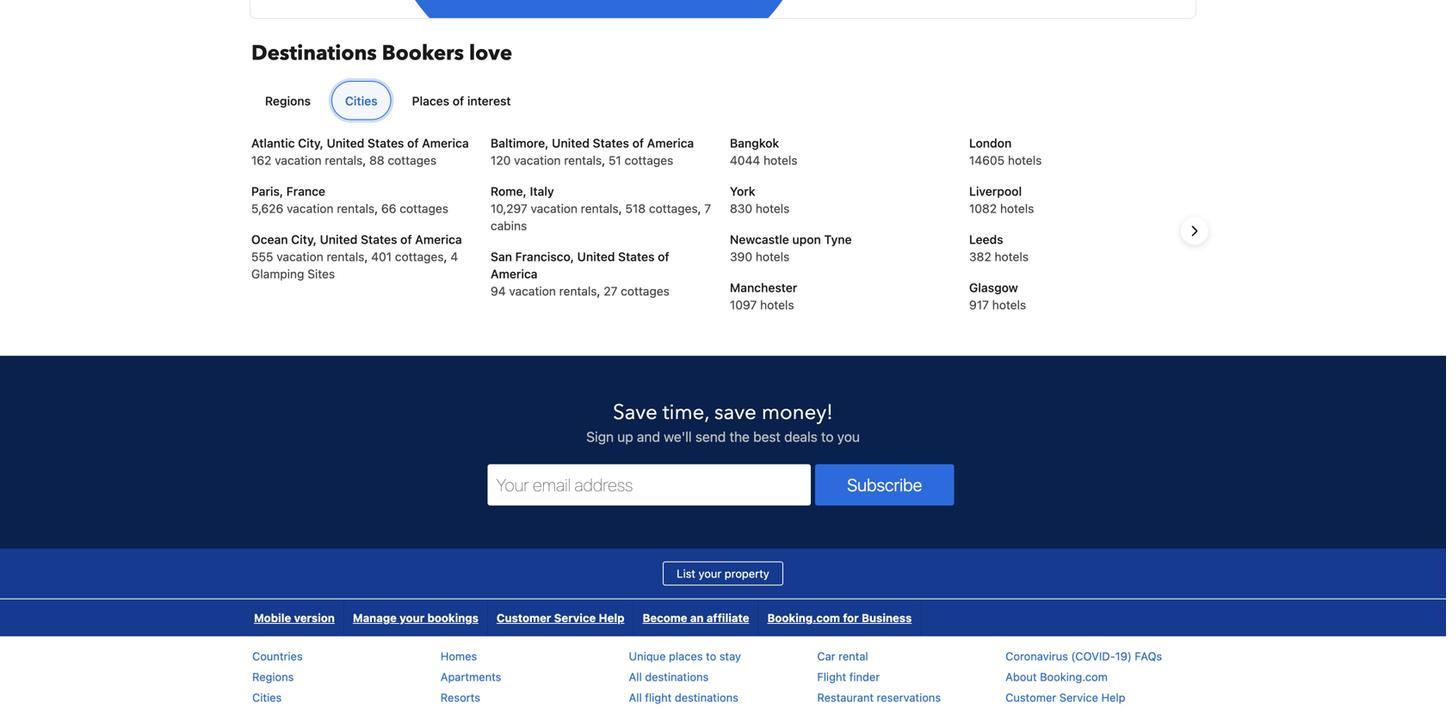 Task type: locate. For each thing, give the bounding box(es) containing it.
version
[[294, 612, 335, 625]]

rentals down atlantic city, united states of america "link"
[[325, 153, 363, 167]]

of for san francisco, united states of america 94 vacation rentals , 27 cottages
[[658, 250, 669, 264]]

customer right bookings
[[497, 612, 551, 625]]

, inside 'baltimore, united states of america 120 vacation rentals , 51 cottages'
[[602, 153, 605, 167]]

list your property
[[677, 567, 769, 580]]

1 vertical spatial customer service help link
[[1006, 691, 1126, 704]]

0 horizontal spatial service
[[554, 612, 596, 625]]

customer service help link
[[488, 600, 633, 637], [1006, 691, 1126, 704]]

booking.com
[[767, 612, 840, 625], [1040, 671, 1108, 684]]

0 vertical spatial all
[[629, 671, 642, 684]]

4 glamping sites
[[251, 250, 458, 281]]

your for list
[[699, 567, 722, 580]]

0 vertical spatial your
[[699, 567, 722, 580]]

1 vertical spatial cities
[[252, 691, 282, 704]]

united up 162 vacation rentals link
[[327, 136, 364, 150]]

regions up the atlantic
[[265, 94, 311, 108]]

america for atlantic city, united states of america 162 vacation rentals , 88 cottages
[[422, 136, 469, 150]]

navigation containing mobile version
[[245, 600, 921, 637]]

hotels inside bangkok 4044 hotels
[[764, 153, 798, 167]]

america inside 'baltimore, united states of america 120 vacation rentals , 51 cottages'
[[647, 136, 694, 150]]

america inside san francisco, united states of america 94 vacation rentals , 27 cottages
[[491, 267, 538, 281]]

your right list
[[699, 567, 722, 580]]

united up 120 vacation rentals link
[[552, 136, 590, 150]]

send
[[695, 429, 726, 445]]

booking.com inside navigation
[[767, 612, 840, 625]]

all
[[629, 671, 642, 684], [629, 691, 642, 704]]

of up 51 cottages link
[[632, 136, 644, 150]]

unique places to stay link
[[629, 650, 741, 663]]

19)
[[1115, 650, 1132, 663]]

region containing atlantic city, united states of america
[[238, 135, 1209, 328]]

1 vertical spatial your
[[400, 612, 425, 625]]

of up 88 cottages link
[[407, 136, 419, 150]]

vacation inside san francisco, united states of america 94 vacation rentals , 27 cottages
[[509, 284, 556, 298]]

1 horizontal spatial customer
[[1006, 691, 1057, 704]]

cities down regions link
[[252, 691, 282, 704]]

countries
[[252, 650, 303, 663]]

cottages right 66
[[400, 201, 448, 216]]

city, up 162 vacation rentals link
[[298, 136, 324, 150]]

to inside save time, save money! sign up and we'll send the best deals to you
[[821, 429, 834, 445]]

subscribe button
[[815, 464, 954, 506]]

bookers
[[382, 39, 464, 68]]

1 vertical spatial destinations
[[675, 691, 739, 704]]

save time, save money! sign up and we'll send the best deals to you
[[586, 399, 860, 445]]

hotels for glasgow
[[992, 298, 1026, 312]]

san francisco, united states of america 94 vacation rentals , 27 cottages
[[491, 250, 670, 298]]

rentals left 518
[[581, 201, 619, 216]]

vacation down baltimore,
[[514, 153, 561, 167]]

66
[[381, 201, 396, 216]]

flight finder link
[[817, 671, 880, 684]]

paris, france link
[[251, 184, 325, 198]]

94
[[491, 284, 506, 298]]

hotels right '830'
[[756, 201, 790, 216]]

destinations down all destinations link
[[675, 691, 739, 704]]

america up 51 cottages link
[[647, 136, 694, 150]]

customer down about
[[1006, 691, 1057, 704]]

1 horizontal spatial booking.com
[[1040, 671, 1108, 684]]

regions down countries link
[[252, 671, 294, 684]]

city, up 555 vacation rentals link
[[291, 232, 317, 247]]

apartments
[[441, 671, 501, 684]]

to left you
[[821, 429, 834, 445]]

1 vertical spatial all
[[629, 691, 642, 704]]

states for ocean city, united states of america
[[361, 232, 397, 247]]

to left stay
[[706, 650, 716, 663]]

vacation inside paris, france 5,626 vacation rentals , 66 cottages
[[287, 201, 334, 216]]

cottages right 27
[[621, 284, 670, 298]]

1 vertical spatial service
[[1060, 691, 1098, 704]]

1 vertical spatial to
[[706, 650, 716, 663]]

88 cottages link
[[369, 153, 437, 167]]

of up 27 cottages link
[[658, 250, 669, 264]]

0 vertical spatial customer service help link
[[488, 600, 633, 637]]

7
[[705, 201, 711, 216]]

your inside "link"
[[400, 612, 425, 625]]

united
[[327, 136, 364, 150], [552, 136, 590, 150], [320, 232, 358, 247], [577, 250, 615, 264]]

cities button
[[331, 81, 391, 120]]

cities up atlantic city, united states of america "link"
[[345, 94, 378, 108]]

1 horizontal spatial cities
[[345, 94, 378, 108]]

america down "places"
[[422, 136, 469, 150]]

vacation down france
[[287, 201, 334, 216]]

0 vertical spatial cities
[[345, 94, 378, 108]]

coronavirus (covid-19) faqs about booking.com customer service help
[[1006, 650, 1162, 704]]

hotels down liverpool
[[1000, 201, 1034, 216]]

94 vacation rentals link
[[491, 284, 597, 298]]

vacation right 94
[[509, 284, 556, 298]]

liverpool 1082 hotels
[[969, 184, 1034, 216]]

1 vertical spatial regions
[[252, 671, 294, 684]]

rentals down san francisco, united states of america link on the top left of page
[[559, 284, 597, 298]]

service inside coronavirus (covid-19) faqs about booking.com customer service help
[[1060, 691, 1098, 704]]

help down the 19)
[[1102, 691, 1126, 704]]

rental
[[839, 650, 868, 663]]

cottages right 88
[[388, 153, 437, 167]]

rentals inside 'baltimore, united states of america 120 vacation rentals , 51 cottages'
[[564, 153, 602, 167]]

0 horizontal spatial help
[[599, 612, 625, 625]]

1 vertical spatial booking.com
[[1040, 671, 1108, 684]]

162 vacation rentals link
[[251, 153, 363, 167]]

rome,
[[491, 184, 527, 198]]

27
[[604, 284, 618, 298]]

america for ocean city, united states of america
[[415, 232, 462, 247]]

7 cabins
[[491, 201, 711, 233]]

hotels inside liverpool 1082 hotels
[[1000, 201, 1034, 216]]

homes
[[441, 650, 477, 663]]

vacation inside atlantic city, united states of america 162 vacation rentals , 88 cottages
[[275, 153, 322, 167]]

rentals down baltimore, united states of america link
[[564, 153, 602, 167]]

list
[[677, 567, 696, 580]]

customer service help link for manage your bookings
[[488, 600, 633, 637]]

america for san francisco, united states of america 94 vacation rentals , 27 cottages
[[491, 267, 538, 281]]

united inside san francisco, united states of america 94 vacation rentals , 27 cottages
[[577, 250, 615, 264]]

regions link
[[252, 671, 294, 684]]

car rental flight finder restaurant reservations
[[817, 650, 941, 704]]

hotels inside manchester 1097 hotels
[[760, 298, 794, 312]]

vacation inside 'baltimore, united states of america 120 vacation rentals , 51 cottages'
[[514, 153, 561, 167]]

0 vertical spatial customer
[[497, 612, 551, 625]]

401
[[371, 250, 392, 264]]

property
[[725, 567, 769, 580]]

destinations up all flight destinations link
[[645, 671, 709, 684]]

rentals inside paris, france 5,626 vacation rentals , 66 cottages
[[337, 201, 375, 216]]

city, inside atlantic city, united states of america 162 vacation rentals , 88 cottages
[[298, 136, 324, 150]]

tab list containing regions
[[244, 81, 1195, 121]]

, inside atlantic city, united states of america 162 vacation rentals , 88 cottages
[[363, 153, 366, 167]]

, left the 51
[[602, 153, 605, 167]]

hotels inside london 14605 hotels
[[1008, 153, 1042, 167]]

states up the 51
[[593, 136, 629, 150]]

all left the flight
[[629, 691, 642, 704]]

cottages right the 51
[[625, 153, 673, 167]]

hotels inside leeds 382 hotels
[[995, 250, 1029, 264]]

0 horizontal spatial to
[[706, 650, 716, 663]]

0 horizontal spatial booking.com
[[767, 612, 840, 625]]

rentals up "ocean city, united states of america" link
[[337, 201, 375, 216]]

hotels inside glasgow 917 hotels
[[992, 298, 1026, 312]]

save
[[714, 399, 757, 427]]

of inside san francisco, united states of america 94 vacation rentals , 27 cottages
[[658, 250, 669, 264]]

Your email address email field
[[488, 464, 811, 506]]

customer service help
[[497, 612, 625, 625]]

york
[[730, 184, 756, 198]]

regions button
[[251, 81, 325, 120]]

manage
[[353, 612, 397, 625]]

, left 27
[[597, 284, 600, 298]]

mobile version link
[[245, 600, 343, 637]]

of right "places"
[[453, 94, 464, 108]]

rentals
[[325, 153, 363, 167], [564, 153, 602, 167], [337, 201, 375, 216], [581, 201, 619, 216], [327, 250, 365, 264], [559, 284, 597, 298]]

america down san
[[491, 267, 538, 281]]

states up 27 cottages link
[[618, 250, 655, 264]]

your
[[699, 567, 722, 580], [400, 612, 425, 625]]

cottages left 4
[[395, 250, 444, 264]]

unique
[[629, 650, 666, 663]]

555 vacation rentals , 401 cottages ,
[[251, 250, 451, 264]]

paris,
[[251, 184, 283, 198]]

help inside coronavirus (covid-19) faqs about booking.com customer service help
[[1102, 691, 1126, 704]]

1 horizontal spatial your
[[699, 567, 722, 580]]

restaurant reservations link
[[817, 691, 941, 704]]

resorts
[[441, 691, 480, 704]]

, left 66
[[375, 201, 378, 216]]

0 vertical spatial city,
[[298, 136, 324, 150]]

america up 4
[[415, 232, 462, 247]]

navigation inside 'save time, save money!' footer
[[245, 600, 921, 637]]

america
[[422, 136, 469, 150], [647, 136, 694, 150], [415, 232, 462, 247], [491, 267, 538, 281]]

stay
[[720, 650, 741, 663]]

0 vertical spatial booking.com
[[767, 612, 840, 625]]

upon
[[792, 232, 821, 247]]

1 horizontal spatial service
[[1060, 691, 1098, 704]]

for
[[843, 612, 859, 625]]

become an affiliate link
[[634, 600, 758, 637]]

0 horizontal spatial cities
[[252, 691, 282, 704]]

ocean
[[251, 232, 288, 247]]

tab list
[[244, 81, 1195, 121]]

hotels down bangkok
[[764, 153, 798, 167]]

hotels for bangkok
[[764, 153, 798, 167]]

booking.com up car
[[767, 612, 840, 625]]

hotels for leeds
[[995, 250, 1029, 264]]

1 vertical spatial city,
[[291, 232, 317, 247]]

united up 555 vacation rentals , 401 cottages ,
[[320, 232, 358, 247]]

customer inside navigation
[[497, 612, 551, 625]]

countries link
[[252, 650, 303, 663]]

1 horizontal spatial to
[[821, 429, 834, 445]]

382
[[969, 250, 992, 264]]

1 vertical spatial customer
[[1006, 691, 1057, 704]]

vacation down the atlantic
[[275, 153, 322, 167]]

baltimore, united states of america 120 vacation rentals , 51 cottages
[[491, 136, 694, 167]]

27 cottages link
[[604, 284, 670, 298]]

of for ocean city, united states of america
[[400, 232, 412, 247]]

navigation
[[245, 600, 921, 637]]

states inside san francisco, united states of america 94 vacation rentals , 27 cottages
[[618, 250, 655, 264]]

1 horizontal spatial customer service help link
[[1006, 691, 1126, 704]]

best
[[753, 429, 781, 445]]

states inside atlantic city, united states of america 162 vacation rentals , 88 cottages
[[368, 136, 404, 150]]

city, for ocean
[[291, 232, 317, 247]]

places
[[669, 650, 703, 663]]

states for san francisco, united states of america 94 vacation rentals , 27 cottages
[[618, 250, 655, 264]]

money!
[[762, 399, 833, 427]]

88
[[369, 153, 385, 167]]

4044
[[730, 153, 760, 167]]

, left 4
[[444, 250, 447, 264]]

0 horizontal spatial customer service help link
[[488, 600, 633, 637]]

120
[[491, 153, 511, 167]]

, inside san francisco, united states of america 94 vacation rentals , 27 cottages
[[597, 284, 600, 298]]

all destinations link
[[629, 671, 709, 684]]

help left become
[[599, 612, 625, 625]]

2 all from the top
[[629, 691, 642, 704]]

bangkok
[[730, 136, 779, 150]]

rentals inside san francisco, united states of america 94 vacation rentals , 27 cottages
[[559, 284, 597, 298]]

states up 88
[[368, 136, 404, 150]]

hotels inside york 830 hotels
[[756, 201, 790, 216]]

states up 401
[[361, 232, 397, 247]]

hotels
[[764, 153, 798, 167], [1008, 153, 1042, 167], [756, 201, 790, 216], [1000, 201, 1034, 216], [756, 250, 790, 264], [995, 250, 1029, 264], [760, 298, 794, 312], [992, 298, 1026, 312]]

booking.com down coronavirus (covid-19) faqs link on the right of page
[[1040, 671, 1108, 684]]

your for manage
[[400, 612, 425, 625]]

customer
[[497, 612, 551, 625], [1006, 691, 1057, 704]]

your inside 'link'
[[699, 567, 722, 580]]

162
[[251, 153, 272, 167]]

states inside 'baltimore, united states of america 120 vacation rentals , 51 cottages'
[[593, 136, 629, 150]]

1 horizontal spatial help
[[1102, 691, 1126, 704]]

0 horizontal spatial customer
[[497, 612, 551, 625]]

cabins
[[491, 219, 527, 233]]

america inside atlantic city, united states of america 162 vacation rentals , 88 cottages
[[422, 136, 469, 150]]

united inside atlantic city, united states of america 162 vacation rentals , 88 cottages
[[327, 136, 364, 150]]

london
[[969, 136, 1012, 150]]

0 vertical spatial service
[[554, 612, 596, 625]]

0 vertical spatial regions
[[265, 94, 311, 108]]

united up 27
[[577, 250, 615, 264]]

sites
[[308, 267, 335, 281]]

of up 401 cottages "link"
[[400, 232, 412, 247]]

leeds 382 hotels
[[969, 232, 1029, 264]]

, left 88
[[363, 153, 366, 167]]

hotels down leeds
[[995, 250, 1029, 264]]

hotels down newcastle
[[756, 250, 790, 264]]

coronavirus (covid-19) faqs link
[[1006, 650, 1162, 663]]

destinations
[[645, 671, 709, 684], [675, 691, 739, 704]]

vacation down italy
[[531, 201, 578, 216]]

all down unique
[[629, 671, 642, 684]]

0 vertical spatial to
[[821, 429, 834, 445]]

hotels right 14605
[[1008, 153, 1042, 167]]

united for ocean city, united states of america
[[320, 232, 358, 247]]

0 horizontal spatial your
[[400, 612, 425, 625]]

hotels down glasgow
[[992, 298, 1026, 312]]

, left 401
[[365, 250, 368, 264]]

mobile version
[[254, 612, 335, 625]]

united for atlantic city, united states of america 162 vacation rentals , 88 cottages
[[327, 136, 364, 150]]

york 830 hotels
[[730, 184, 790, 216]]

region
[[238, 135, 1209, 328]]

of inside atlantic city, united states of america 162 vacation rentals , 88 cottages
[[407, 136, 419, 150]]

flight
[[817, 671, 846, 684]]

1 vertical spatial help
[[1102, 691, 1126, 704]]

your right manage
[[400, 612, 425, 625]]

hotels down manchester
[[760, 298, 794, 312]]



Task type: describe. For each thing, give the bounding box(es) containing it.
united inside 'baltimore, united states of america 120 vacation rentals , 51 cottages'
[[552, 136, 590, 150]]

france
[[286, 184, 325, 198]]

5,626 vacation rentals link
[[251, 201, 375, 216]]

homes link
[[441, 650, 477, 663]]

places of interest
[[412, 94, 511, 108]]

, left 7
[[698, 201, 701, 216]]

places of interest button
[[398, 81, 525, 120]]

love
[[469, 39, 512, 68]]

customer service help link for about booking.com
[[1006, 691, 1126, 704]]

, left 518
[[619, 201, 622, 216]]

to inside unique places to stay all destinations all flight destinations
[[706, 650, 716, 663]]

ocean city, united states of america
[[251, 232, 462, 247]]

destinations
[[251, 39, 377, 68]]

51
[[609, 153, 621, 167]]

coronavirus
[[1006, 650, 1068, 663]]

become
[[643, 612, 687, 625]]

14605
[[969, 153, 1005, 167]]

10,297 vacation rentals , 518 cottages ,
[[491, 201, 705, 216]]

london 14605 hotels
[[969, 136, 1042, 167]]

an
[[690, 612, 704, 625]]

7 cabins link
[[491, 201, 711, 233]]

affiliate
[[707, 612, 749, 625]]

save time, save money! footer
[[0, 355, 1446, 709]]

regions inside the countries regions cities
[[252, 671, 294, 684]]

1097
[[730, 298, 757, 312]]

bookings
[[427, 612, 479, 625]]

service inside navigation
[[554, 612, 596, 625]]

we'll
[[664, 429, 692, 445]]

mobile
[[254, 612, 291, 625]]

hotels for york
[[756, 201, 790, 216]]

hotels inside newcastle upon tyne 390 hotels
[[756, 250, 790, 264]]

cottages inside paris, france 5,626 vacation rentals , 66 cottages
[[400, 201, 448, 216]]

0 vertical spatial destinations
[[645, 671, 709, 684]]

cities link
[[252, 691, 282, 704]]

restaurant
[[817, 691, 874, 704]]

917
[[969, 298, 989, 312]]

66 cottages link
[[381, 201, 448, 216]]

555
[[251, 250, 273, 264]]

of for atlantic city, united states of america 162 vacation rentals , 88 cottages
[[407, 136, 419, 150]]

hotels for london
[[1008, 153, 1042, 167]]

rentals inside atlantic city, united states of america 162 vacation rentals , 88 cottages
[[325, 153, 363, 167]]

cottages inside 'baltimore, united states of america 120 vacation rentals , 51 cottages'
[[625, 153, 673, 167]]

cottages inside atlantic city, united states of america 162 vacation rentals , 88 cottages
[[388, 153, 437, 167]]

of inside 'baltimore, united states of america 120 vacation rentals , 51 cottages'
[[632, 136, 644, 150]]

5,626
[[251, 201, 284, 216]]

cities inside the countries regions cities
[[252, 691, 282, 704]]

cities inside button
[[345, 94, 378, 108]]

booking.com inside coronavirus (covid-19) faqs about booking.com customer service help
[[1040, 671, 1108, 684]]

, inside paris, france 5,626 vacation rentals , 66 cottages
[[375, 201, 378, 216]]

save
[[613, 399, 658, 427]]

united for san francisco, united states of america 94 vacation rentals , 27 cottages
[[577, 250, 615, 264]]

customer inside coronavirus (covid-19) faqs about booking.com customer service help
[[1006, 691, 1057, 704]]

apartments link
[[441, 671, 501, 684]]

atlantic
[[251, 136, 295, 150]]

destinations bookers love
[[251, 39, 512, 68]]

baltimore,
[[491, 136, 549, 150]]

about booking.com link
[[1006, 671, 1108, 684]]

120 vacation rentals link
[[491, 153, 602, 167]]

about
[[1006, 671, 1037, 684]]

liverpool
[[969, 184, 1022, 198]]

glamping
[[251, 267, 304, 281]]

italy
[[530, 184, 554, 198]]

newcastle upon tyne 390 hotels
[[730, 232, 852, 264]]

reservations
[[877, 691, 941, 704]]

leeds
[[969, 232, 1004, 247]]

1 all from the top
[[629, 671, 642, 684]]

555 vacation rentals link
[[251, 250, 365, 264]]

and
[[637, 429, 660, 445]]

booking.com for business
[[767, 612, 912, 625]]

city, for atlantic
[[298, 136, 324, 150]]

rentals down ocean city, united states of america
[[327, 250, 365, 264]]

rome, italy
[[491, 184, 554, 198]]

places
[[412, 94, 450, 108]]

hotels for liverpool
[[1000, 201, 1034, 216]]

cottages left 7
[[649, 201, 698, 216]]

time,
[[663, 399, 709, 427]]

10,297 vacation rentals link
[[491, 201, 619, 216]]

san
[[491, 250, 512, 264]]

states for atlantic city, united states of america 162 vacation rentals , 88 cottages
[[368, 136, 404, 150]]

subscribe
[[847, 475, 922, 495]]

of inside button
[[453, 94, 464, 108]]

atlantic city, united states of america link
[[251, 136, 469, 150]]

51 cottages link
[[609, 153, 673, 167]]

homes apartments resorts
[[441, 650, 501, 704]]

manage your bookings
[[353, 612, 479, 625]]

1082
[[969, 201, 997, 216]]

830
[[730, 201, 753, 216]]

390
[[730, 250, 752, 264]]

you
[[837, 429, 860, 445]]

ocean city, united states of america link
[[251, 232, 462, 247]]

francisco,
[[515, 250, 574, 264]]

up
[[618, 429, 633, 445]]

bangkok 4044 hotels
[[730, 136, 798, 167]]

hotels for manchester
[[760, 298, 794, 312]]

next content image
[[1185, 221, 1205, 241]]

cottages inside san francisco, united states of america 94 vacation rentals , 27 cottages
[[621, 284, 670, 298]]

car
[[817, 650, 836, 663]]

regions inside button
[[265, 94, 311, 108]]

car rental link
[[817, 650, 868, 663]]

vacation up sites
[[277, 250, 323, 264]]

atlantic city, united states of america 162 vacation rentals , 88 cottages
[[251, 136, 469, 167]]

0 vertical spatial help
[[599, 612, 625, 625]]



Task type: vqa. For each thing, say whether or not it's contained in the screenshot.
City, for Ocean
yes



